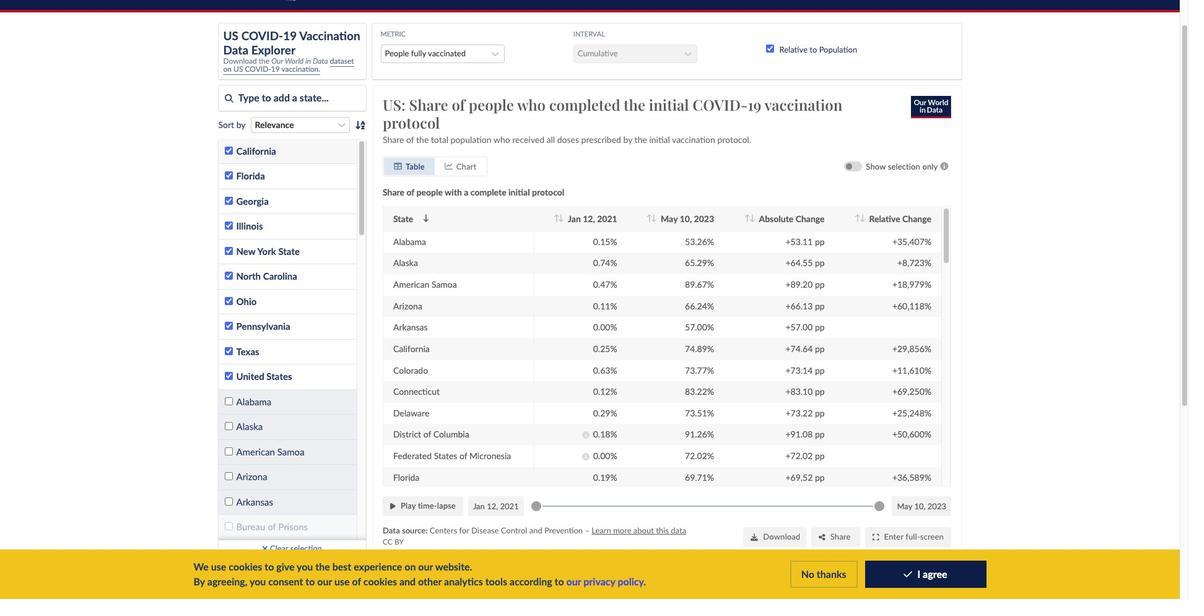 Task type: describe. For each thing, give the bounding box(es) containing it.
0 horizontal spatial california
[[236, 145, 276, 157]]

+53.11 pp
[[786, 237, 825, 247]]

arrow up long image for relative change
[[855, 215, 861, 223]]

north
[[236, 271, 261, 282]]

relative change
[[869, 214, 932, 224]]

received
[[512, 134, 544, 145]]

is
[[304, 582, 312, 597]]

united
[[236, 371, 264, 382]]

sort by
[[218, 119, 246, 130]]

enter full-screen
[[884, 532, 944, 542]]

our privacy policy link
[[567, 576, 644, 588]]

federated
[[393, 451, 432, 462]]

illinois
[[236, 221, 263, 232]]

data source: centers for disease control and prevention – learn more about this data
[[383, 526, 686, 536]]

0 horizontal spatial cookies
[[229, 561, 262, 573]]

and inside we use cookies to give you the best experience on our website. by agreeing, you consent to our use of cookies and other analytics tools according to our privacy policy .
[[400, 576, 416, 588]]

arrow down a z image
[[355, 120, 366, 130]]

disease
[[471, 526, 499, 536]]

columbia
[[433, 430, 469, 440]]

0 horizontal spatial alabama
[[236, 396, 272, 408]]

share right us:
[[409, 95, 448, 115]]

free
[[315, 582, 338, 597]]

1 vertical spatial initial
[[649, 134, 670, 145]]

selection for show
[[888, 162, 920, 172]]

0 horizontal spatial arkansas
[[236, 497, 273, 508]]

0 vertical spatial 10,
[[680, 214, 692, 224]]

0.47%
[[593, 280, 617, 290]]

connecticut
[[393, 387, 440, 397]]

everyone.
[[441, 582, 495, 597]]

population
[[450, 134, 491, 145]]

play image
[[390, 503, 396, 510]]

0 horizontal spatial for
[[422, 582, 438, 597]]

+29,856%
[[892, 344, 932, 354]]

absolute change
[[759, 214, 825, 224]]

centers
[[430, 526, 457, 536]]

0 vertical spatial state
[[393, 214, 413, 224]]

1 horizontal spatial our
[[418, 561, 433, 573]]

1 arrow down long image from the left
[[423, 215, 429, 223]]

0.18%
[[593, 430, 617, 440]]

york
[[257, 246, 276, 257]]

0 horizontal spatial 12,
[[487, 502, 498, 512]]

change for absolute change
[[796, 214, 825, 224]]

0 vertical spatial use
[[211, 561, 226, 573]]

bureau of prisons
[[236, 522, 308, 533]]

chart line image
[[444, 163, 452, 171]]

to left free
[[306, 576, 315, 588]]

with
[[445, 187, 462, 198]]

1 horizontal spatial american samoa
[[393, 280, 457, 290]]

screen
[[920, 532, 944, 542]]

district
[[393, 430, 421, 440]]

us covid-19 vaccination data explorer
[[223, 29, 360, 57]]

0 horizontal spatial florida
[[236, 171, 265, 182]]

2 vertical spatial initial
[[508, 187, 530, 198]]

0 horizontal spatial jan 12, 2021
[[473, 502, 519, 512]]

covid- inside dataset on us covid-19 vaccination.
[[245, 65, 271, 74]]

+73.22 pp
[[786, 408, 825, 419]]

0 horizontal spatial vaccination
[[672, 134, 715, 145]]

enter
[[884, 532, 904, 542]]

+66.13 pp
[[786, 301, 825, 312]]

other
[[418, 576, 442, 588]]

0 horizontal spatial may 10, 2023
[[661, 214, 714, 224]]

0 vertical spatial 2021
[[597, 214, 617, 224]]

pennsylvania
[[236, 321, 290, 332]]

+69,250%
[[892, 387, 932, 397]]

us:
[[383, 95, 405, 115]]

0 vertical spatial who
[[517, 95, 546, 115]]

share inside button
[[830, 532, 851, 542]]

privacy
[[584, 576, 616, 588]]

1 horizontal spatial cookies
[[364, 576, 397, 588]]

1 vertical spatial who
[[493, 134, 510, 145]]

0.15%
[[593, 237, 617, 247]]

to left 'give'
[[265, 561, 274, 573]]

sort
[[218, 119, 234, 130]]

source:
[[402, 526, 428, 536]]

carolina
[[263, 271, 297, 282]]

+64.55 pp
[[786, 258, 825, 269]]

19 inside us: share of people who completed the initial covid-19 vaccination protocol share of the total population who received all doses prescribed by the initial vaccination protocol.
[[748, 95, 761, 115]]

+74.64 pp
[[786, 344, 825, 354]]

1 horizontal spatial vaccination
[[765, 95, 843, 115]]

.
[[644, 576, 646, 588]]

us inside dataset on us covid-19 vaccination.
[[234, 65, 243, 74]]

new york state
[[236, 246, 300, 257]]

cc by link
[[383, 538, 404, 547]]

+35,407%
[[892, 237, 932, 247]]

89.67%
[[685, 280, 714, 290]]

+89.20 pp
[[786, 280, 825, 290]]

no thanks button
[[790, 562, 858, 588]]

explorer
[[251, 43, 296, 57]]

66.24%
[[685, 301, 714, 312]]

data up cc by on the left of the page
[[383, 526, 400, 536]]

0 vertical spatial american
[[393, 280, 429, 290]]

magnifying glass image
[[225, 94, 233, 103]]

0 horizontal spatial circle info image
[[582, 432, 589, 439]]

covid- inside us: share of people who completed the initial covid-19 vaccination protocol share of the total population who received all doses prescribed by the initial vaccination protocol.
[[693, 95, 748, 115]]

Type to add a state... text field
[[218, 86, 366, 111]]

0 horizontal spatial by
[[236, 119, 246, 130]]

united states
[[236, 371, 292, 382]]

data
[[671, 526, 686, 536]]

give
[[276, 561, 295, 573]]

colorado
[[393, 365, 428, 376]]

learn
[[592, 526, 611, 536]]

0 horizontal spatial our
[[317, 576, 332, 588]]

show
[[866, 162, 886, 172]]

+69.52 pp
[[786, 473, 825, 483]]

0 horizontal spatial arizona
[[236, 472, 267, 483]]

2 0.00% from the top
[[593, 451, 617, 462]]

0 horizontal spatial 2023
[[694, 214, 714, 224]]

1 horizontal spatial florida
[[393, 473, 419, 483]]

i
[[918, 569, 921, 581]]

protocol inside us: share of people who completed the initial covid-19 vaccination protocol share of the total population who received all doses prescribed by the initial vaccination protocol.
[[383, 113, 440, 133]]

data left dataset
[[313, 56, 328, 66]]

0 vertical spatial samoa
[[431, 280, 457, 290]]

all
[[547, 134, 555, 145]]

2 horizontal spatial our
[[567, 576, 581, 588]]

0.19%
[[593, 473, 617, 483]]

relevance
[[255, 119, 294, 130]]

1 vertical spatial use
[[335, 576, 350, 588]]

table image
[[394, 163, 402, 171]]

absolute
[[759, 214, 794, 224]]

enter full-screen button
[[865, 528, 951, 548]]

about
[[633, 526, 654, 536]]

0 horizontal spatial world
[[224, 582, 258, 597]]

0 vertical spatial may
[[661, 214, 678, 224]]

1 vertical spatial samoa
[[277, 447, 305, 458]]

1 vertical spatial alaska
[[236, 421, 263, 433]]

arrow up long image for may 10, 2023
[[646, 215, 652, 223]]

to left population
[[810, 44, 817, 54]]

table link
[[384, 158, 434, 175]]

prisons
[[278, 522, 308, 533]]

population
[[819, 44, 858, 54]]

agree
[[923, 569, 948, 581]]

download image
[[751, 534, 758, 541]]

1 horizontal spatial 12,
[[583, 214, 595, 224]]

of up population
[[452, 95, 465, 115]]

1 horizontal spatial 10,
[[914, 502, 926, 512]]

0 horizontal spatial people
[[416, 187, 443, 198]]

agreeing,
[[207, 576, 247, 588]]

and for prevention
[[529, 526, 542, 536]]

data left is
[[274, 582, 301, 597]]

0 vertical spatial you
[[297, 561, 313, 573]]

relative for relative change
[[869, 214, 900, 224]]

69.71%
[[685, 473, 714, 483]]

complete
[[470, 187, 506, 198]]

arrow down long image for relative change
[[859, 215, 866, 223]]

1 horizontal spatial jan
[[568, 214, 581, 224]]

cc
[[383, 538, 392, 547]]

relative for relative to population
[[780, 44, 808, 54]]

download the our world in data
[[223, 56, 328, 66]]

clear selection
[[268, 544, 322, 554]]

0 horizontal spatial you
[[250, 576, 266, 588]]

1 vertical spatial in
[[261, 582, 271, 597]]

states for federated
[[434, 451, 457, 462]]

lapse
[[437, 501, 456, 511]]

federated states of micronesia
[[393, 451, 511, 462]]

0.63%
[[593, 365, 617, 376]]

we
[[194, 561, 209, 573]]

a
[[464, 187, 468, 198]]

expand image
[[873, 534, 879, 541]]

+11,610%
[[892, 365, 932, 376]]

1 vertical spatial protocol
[[532, 187, 564, 198]]



Task type: vqa. For each thing, say whether or not it's contained in the screenshot.
analytics at the left bottom of the page
yes



Task type: locate. For each thing, give the bounding box(es) containing it.
on inside we use cookies to give you the best experience on our website. by agreeing, you consent to our use of cookies and other analytics tools according to our privacy policy .
[[405, 561, 416, 573]]

2 arrow down long image from the left
[[859, 215, 866, 223]]

1 horizontal spatial alaska
[[393, 258, 418, 269]]

1 horizontal spatial who
[[517, 95, 546, 115]]

our right is
[[317, 576, 332, 588]]

1 horizontal spatial in
[[305, 56, 311, 66]]

1 vertical spatial state
[[278, 246, 300, 257]]

according
[[510, 576, 552, 588]]

arrow down long image for absolute
[[749, 215, 755, 223]]

12, up the '0.15%'
[[583, 214, 595, 224]]

0 vertical spatial cookies
[[229, 561, 262, 573]]

1 horizontal spatial alabama
[[393, 237, 426, 247]]

1 vertical spatial california
[[393, 344, 430, 354]]

circle info image
[[582, 453, 589, 461]]

north carolina
[[236, 271, 297, 282]]

completed
[[549, 95, 620, 115]]

0 horizontal spatial in
[[261, 582, 271, 597]]

florida down federated at left
[[393, 473, 419, 483]]

0 vertical spatial download
[[223, 56, 257, 66]]

0 horizontal spatial american samoa
[[236, 447, 305, 458]]

doses
[[557, 134, 579, 145]]

vaccination down relative to population
[[765, 95, 843, 115]]

1 vertical spatial download
[[763, 532, 800, 542]]

table
[[406, 162, 425, 172]]

selection left only
[[888, 162, 920, 172]]

cc by
[[383, 538, 404, 547]]

dataset
[[330, 56, 354, 66]]

share right the share nodes 'image'
[[830, 532, 851, 542]]

xmark image
[[262, 545, 268, 553]]

1 vertical spatial you
[[250, 576, 266, 588]]

new
[[236, 246, 256, 257]]

1 vertical spatial 12,
[[487, 502, 498, 512]]

cookies down experience
[[364, 576, 397, 588]]

10, down +36,589%
[[914, 502, 926, 512]]

1 vertical spatial may
[[897, 502, 912, 512]]

covid- up protocol. at right
[[693, 95, 748, 115]]

of down columbia in the left of the page
[[459, 451, 467, 462]]

states down columbia in the left of the page
[[434, 451, 457, 462]]

0 vertical spatial 0.00%
[[593, 322, 617, 333]]

of down table link
[[406, 187, 414, 198]]

2 change from the left
[[902, 214, 932, 224]]

you right 'give'
[[297, 561, 313, 573]]

arrow down long image
[[558, 215, 564, 223], [859, 215, 866, 223]]

1 vertical spatial our
[[200, 582, 221, 597]]

0 vertical spatial states
[[267, 371, 292, 382]]

1 vertical spatial jan
[[473, 502, 485, 512]]

1 vertical spatial 2023
[[928, 502, 946, 512]]

1 horizontal spatial our
[[271, 56, 283, 66]]

1 vertical spatial states
[[434, 451, 457, 462]]

this
[[656, 526, 669, 536]]

1 vertical spatial us
[[234, 65, 243, 74]]

experience
[[354, 561, 402, 573]]

1 horizontal spatial 19
[[283, 29, 297, 43]]

arrow down long image
[[423, 215, 429, 223], [651, 215, 657, 223], [749, 215, 755, 223]]

cookies
[[229, 561, 262, 573], [364, 576, 397, 588]]

use down best
[[335, 576, 350, 588]]

best
[[333, 561, 351, 573]]

2 horizontal spatial 19
[[748, 95, 761, 115]]

download up the magnifying glass 'icon'
[[223, 56, 257, 66]]

selection for clear
[[290, 544, 322, 554]]

1 vertical spatial american
[[236, 447, 275, 458]]

1 horizontal spatial circle info image
[[938, 163, 951, 171]]

+91.08 pp
[[786, 430, 825, 440]]

may 10, 2023 up 53.26%
[[661, 214, 714, 224]]

0 horizontal spatial 19
[[271, 65, 280, 74]]

None checkbox
[[767, 44, 775, 52]]

0 vertical spatial vaccination
[[765, 95, 843, 115]]

0 horizontal spatial arrow up long image
[[553, 215, 559, 223]]

oxford martin school logo image
[[272, 0, 329, 1]]

the inside we use cookies to give you the best experience on our website. by agreeing, you consent to our use of cookies and other analytics tools according to our privacy policy .
[[316, 561, 330, 573]]

i agree button
[[865, 562, 987, 588]]

cookies up 'agreeing,'
[[229, 561, 262, 573]]

by
[[194, 576, 205, 588]]

share down table icon
[[383, 187, 404, 198]]

+57.00 pp
[[786, 322, 825, 333]]

vaccination
[[299, 29, 360, 43]]

1 vertical spatial arizona
[[236, 472, 267, 483]]

jan 12, 2021 up disease
[[473, 502, 519, 512]]

vaccination
[[765, 95, 843, 115], [672, 134, 715, 145]]

0 horizontal spatial state
[[278, 246, 300, 257]]

1 change from the left
[[796, 214, 825, 224]]

change for relative change
[[902, 214, 932, 224]]

2 horizontal spatial and
[[529, 526, 542, 536]]

3 arrow down long image from the left
[[749, 215, 755, 223]]

1 horizontal spatial use
[[335, 576, 350, 588]]

protocol
[[383, 113, 440, 133], [532, 187, 564, 198]]

0 vertical spatial initial
[[649, 95, 689, 115]]

0.11%
[[593, 301, 617, 312]]

arrow up long image
[[553, 215, 559, 223], [855, 215, 861, 223]]

on inside dataset on us covid-19 vaccination.
[[223, 65, 232, 74]]

california down relevance
[[236, 145, 276, 157]]

0 vertical spatial for
[[459, 526, 469, 536]]

12, up disease
[[487, 502, 498, 512]]

play time-lapse
[[401, 501, 456, 511]]

1 horizontal spatial arrow up long image
[[744, 215, 750, 223]]

1 vertical spatial world
[[224, 582, 258, 597]]

of up table link
[[406, 134, 414, 145]]

alabama
[[393, 237, 426, 247], [236, 396, 272, 408]]

prescribed
[[581, 134, 621, 145]]

+8,723%
[[897, 258, 932, 269]]

0 horizontal spatial 2021
[[500, 502, 519, 512]]

19 up download the our world in data
[[283, 29, 297, 43]]

2023 up 53.26%
[[694, 214, 714, 224]]

2 horizontal spatial arrow down long image
[[749, 215, 755, 223]]

0 vertical spatial us
[[223, 29, 239, 43]]

1 horizontal spatial samoa
[[431, 280, 457, 290]]

download inside "button"
[[763, 532, 800, 542]]

people fully vaccinated
[[385, 48, 466, 58]]

1 horizontal spatial relative
[[869, 214, 900, 224]]

who up the received
[[517, 95, 546, 115]]

1 horizontal spatial download
[[763, 532, 800, 542]]

0 horizontal spatial who
[[493, 134, 510, 145]]

control
[[501, 526, 527, 536]]

download right download image
[[763, 532, 800, 542]]

arrow up long image for jan 12, 2021
[[553, 215, 559, 223]]

vaccination.
[[282, 65, 320, 74]]

more
[[613, 526, 631, 536]]

1 horizontal spatial jan 12, 2021
[[568, 214, 617, 224]]

consent
[[268, 576, 303, 588]]

data left explorer
[[223, 43, 248, 57]]

83.22%
[[685, 387, 714, 397]]

us: share of people who completed the initial covid-19 vaccination protocol share of the total population who received all doses prescribed by the initial vaccination protocol.
[[383, 95, 843, 145]]

jan
[[568, 214, 581, 224], [473, 502, 485, 512]]

by
[[236, 119, 246, 130], [623, 134, 632, 145]]

57.00%
[[685, 322, 714, 333]]

states right united
[[267, 371, 292, 382]]

download for download the our world in data
[[223, 56, 257, 66]]

clear
[[270, 544, 288, 554]]

1 arrow up long image from the left
[[553, 215, 559, 223]]

0 vertical spatial jan
[[568, 214, 581, 224]]

delaware
[[393, 408, 429, 419]]

total
[[431, 134, 448, 145]]

for left disease
[[459, 526, 469, 536]]

0 vertical spatial 12,
[[583, 214, 595, 224]]

1 horizontal spatial american
[[393, 280, 429, 290]]

florida up georgia in the left of the page
[[236, 171, 265, 182]]

1 arrow up long image from the left
[[646, 215, 652, 223]]

circle info image
[[938, 163, 951, 171], [582, 432, 589, 439]]

selection
[[888, 162, 920, 172], [290, 544, 322, 554]]

protocol down all
[[532, 187, 564, 198]]

0 horizontal spatial selection
[[290, 544, 322, 554]]

73.77%
[[685, 365, 714, 376]]

0 vertical spatial alaska
[[393, 258, 418, 269]]

may 10, 2023 down +36,589%
[[897, 502, 946, 512]]

and right control
[[529, 526, 542, 536]]

our world in data is free and accessible for everyone.
[[200, 582, 495, 597]]

1 vertical spatial people
[[416, 187, 443, 198]]

chart
[[456, 162, 476, 172]]

on up accessible
[[405, 561, 416, 573]]

1 horizontal spatial 2021
[[597, 214, 617, 224]]

jan 12, 2021 up the '0.15%'
[[568, 214, 617, 224]]

state right york
[[278, 246, 300, 257]]

1 horizontal spatial by
[[623, 134, 632, 145]]

our left privacy
[[567, 576, 581, 588]]

chart link
[[434, 158, 486, 175]]

19 inside us covid-19 vaccination data explorer
[[283, 29, 297, 43]]

arkansas up colorado at the bottom left
[[393, 322, 428, 333]]

73.51%
[[685, 408, 714, 419]]

initial
[[649, 95, 689, 115], [649, 134, 670, 145], [508, 187, 530, 198]]

california up colorado at the bottom left
[[393, 344, 430, 354]]

1 horizontal spatial on
[[405, 561, 416, 573]]

by inside us: share of people who completed the initial covid-19 vaccination protocol share of the total population who received all doses prescribed by the initial vaccination protocol.
[[623, 134, 632, 145]]

arrow up long image
[[646, 215, 652, 223], [744, 215, 750, 223]]

download button
[[743, 528, 807, 548]]

of
[[452, 95, 465, 115], [406, 134, 414, 145], [406, 187, 414, 198], [423, 430, 431, 440], [459, 451, 467, 462], [268, 522, 276, 533], [352, 576, 361, 588]]

10, up 53.26%
[[680, 214, 692, 224]]

0 vertical spatial american samoa
[[393, 280, 457, 290]]

by
[[394, 538, 404, 547]]

1 vertical spatial covid-
[[245, 65, 271, 74]]

91.26%
[[685, 430, 714, 440]]

share nodes image
[[819, 534, 825, 541]]

interval
[[574, 30, 605, 38]]

of inside we use cookies to give you the best experience on our website. by agreeing, you consent to our use of cookies and other analytics tools according to our privacy policy .
[[352, 576, 361, 588]]

analytics
[[444, 576, 483, 588]]

dataset on us covid-19 vaccination. link
[[223, 56, 354, 74]]

no
[[801, 569, 815, 581]]

0 vertical spatial circle info image
[[938, 163, 951, 171]]

learn more about this data link
[[592, 526, 686, 536]]

arrow down long image for may
[[651, 215, 657, 223]]

covid- inside us covid-19 vaccination data explorer
[[241, 29, 283, 43]]

on
[[223, 65, 232, 74], [405, 561, 416, 573]]

2 arrow up long image from the left
[[855, 215, 861, 223]]

2021 up the '0.15%'
[[597, 214, 617, 224]]

arrow up long image for absolute change
[[744, 215, 750, 223]]

0.00% down 0.11%
[[593, 322, 617, 333]]

state down table icon
[[393, 214, 413, 224]]

people left the with
[[416, 187, 443, 198]]

arkansas up bureau
[[236, 497, 273, 508]]

0 vertical spatial florida
[[236, 171, 265, 182]]

protocol up total
[[383, 113, 440, 133]]

download for download
[[763, 532, 800, 542]]

micronesia
[[469, 451, 511, 462]]

1 horizontal spatial world
[[285, 56, 304, 66]]

0 horizontal spatial protocol
[[383, 113, 440, 133]]

data
[[223, 43, 248, 57], [313, 56, 328, 66], [383, 526, 400, 536], [274, 582, 301, 597]]

1 vertical spatial florida
[[393, 473, 419, 483]]

you left consent
[[250, 576, 266, 588]]

0 vertical spatial arkansas
[[393, 322, 428, 333]]

change up '+53.11 pp'
[[796, 214, 825, 224]]

1 vertical spatial may 10, 2023
[[897, 502, 946, 512]]

1 vertical spatial by
[[623, 134, 632, 145]]

+50,600%
[[892, 430, 932, 440]]

1 horizontal spatial california
[[393, 344, 430, 354]]

0 vertical spatial people
[[469, 95, 514, 115]]

1 vertical spatial circle info image
[[582, 432, 589, 439]]

0 vertical spatial our
[[271, 56, 283, 66]]

people inside us: share of people who completed the initial covid-19 vaccination protocol share of the total population who received all doses prescribed by the initial vaccination protocol.
[[469, 95, 514, 115]]

selection down prisons
[[290, 544, 322, 554]]

on up the magnifying glass 'icon'
[[223, 65, 232, 74]]

1 vertical spatial selection
[[290, 544, 322, 554]]

+83.10 pp
[[786, 387, 825, 397]]

65.29%
[[685, 258, 714, 269]]

change up +35,407%
[[902, 214, 932, 224]]

covid- up download the our world in data
[[241, 29, 283, 43]]

our up other
[[418, 561, 433, 573]]

0 vertical spatial in
[[305, 56, 311, 66]]

0.00% right circle info icon
[[593, 451, 617, 462]]

19 inside dataset on us covid-19 vaccination.
[[271, 65, 280, 74]]

1 arrow down long image from the left
[[558, 215, 564, 223]]

check image
[[904, 570, 913, 580]]

protocol.
[[717, 134, 751, 145]]

0 vertical spatial world
[[285, 56, 304, 66]]

1 vertical spatial alabama
[[236, 396, 272, 408]]

only
[[922, 162, 938, 172]]

states for united
[[267, 371, 292, 382]]

our
[[418, 561, 433, 573], [317, 576, 332, 588], [567, 576, 581, 588]]

0 horizontal spatial 10,
[[680, 214, 692, 224]]

and
[[529, 526, 542, 536], [400, 576, 416, 588], [341, 582, 361, 597]]

samoa
[[431, 280, 457, 290], [277, 447, 305, 458]]

19 down explorer
[[271, 65, 280, 74]]

arrow down long image for jan 12, 2021
[[558, 215, 564, 223]]

by right sort
[[236, 119, 246, 130]]

covid- down explorer
[[245, 65, 271, 74]]

0 vertical spatial arizona
[[393, 301, 422, 312]]

us inside us covid-19 vaccination data explorer
[[223, 29, 239, 43]]

0 vertical spatial selection
[[888, 162, 920, 172]]

people
[[385, 48, 409, 58]]

of right bureau
[[268, 522, 276, 533]]

of down experience
[[352, 576, 361, 588]]

2 arrow down long image from the left
[[651, 215, 657, 223]]

0 horizontal spatial states
[[267, 371, 292, 382]]

1 horizontal spatial states
[[434, 451, 457, 462]]

+73.14 pp
[[786, 365, 825, 376]]

to right according
[[555, 576, 564, 588]]

relative left population
[[780, 44, 808, 54]]

use up 'agreeing,'
[[211, 561, 226, 573]]

1 horizontal spatial for
[[459, 526, 469, 536]]

by right prescribed
[[623, 134, 632, 145]]

1 vertical spatial for
[[422, 582, 438, 597]]

–
[[585, 526, 590, 536]]

policy
[[618, 576, 644, 588]]

arizona
[[393, 301, 422, 312], [236, 472, 267, 483]]

relative up +35,407%
[[869, 214, 900, 224]]

and for accessible
[[341, 582, 361, 597]]

us
[[223, 29, 239, 43], [234, 65, 243, 74]]

for down website. in the bottom of the page
[[422, 582, 438, 597]]

2023 up screen
[[928, 502, 946, 512]]

and left other
[[400, 576, 416, 588]]

19 up protocol. at right
[[748, 95, 761, 115]]

and down best
[[341, 582, 361, 597]]

19
[[283, 29, 297, 43], [271, 65, 280, 74], [748, 95, 761, 115]]

use
[[211, 561, 226, 573], [335, 576, 350, 588]]

vaccination left protocol. at right
[[672, 134, 715, 145]]

1 0.00% from the top
[[593, 322, 617, 333]]

0 horizontal spatial american
[[236, 447, 275, 458]]

ohio
[[236, 296, 257, 307]]

+18,979%
[[892, 280, 932, 290]]

2021 up control
[[500, 502, 519, 512]]

people up population
[[469, 95, 514, 115]]

10,
[[680, 214, 692, 224], [914, 502, 926, 512]]

data inside us covid-19 vaccination data explorer
[[223, 43, 248, 57]]

2 arrow up long image from the left
[[744, 215, 750, 223]]

who left the received
[[493, 134, 510, 145]]

fully
[[411, 48, 426, 58]]

i agree
[[918, 569, 948, 581]]

share up table icon
[[383, 134, 404, 145]]

0 horizontal spatial arrow down long image
[[423, 215, 429, 223]]

of right district
[[423, 430, 431, 440]]



